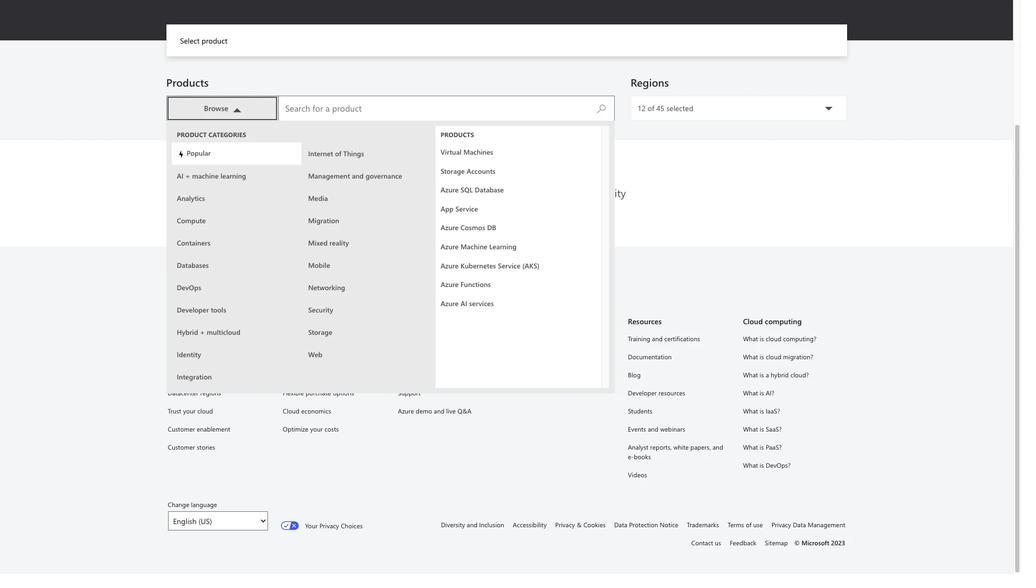 Task type: vqa. For each thing, say whether or not it's contained in the screenshot.
Get Started 'BUTTON'
no



Task type: describe. For each thing, give the bounding box(es) containing it.
and for solutions and support
[[432, 317, 444, 327]]

your for optimize
[[310, 425, 323, 434]]

is for what is paas?
[[760, 443, 764, 452]]

region
[[544, 186, 574, 200]]

cloud economics
[[283, 407, 331, 416]]

0 horizontal spatial privacy
[[320, 522, 339, 531]]

or, select all products
[[470, 214, 543, 224]]

a inside "link"
[[766, 371, 769, 379]]

devops
[[177, 283, 201, 292]]

cloud for migration?
[[766, 353, 782, 361]]

management inside 'popup button'
[[308, 171, 350, 180]]

mobile
[[308, 261, 330, 270]]

solutions and support element
[[398, 333, 500, 417]]

12 of 45 selected
[[638, 103, 694, 113]]

1 horizontal spatial service
[[498, 261, 521, 270]]

ai inside ai + machine learning popup button
[[177, 171, 184, 180]]

sitemap link
[[765, 537, 788, 549]]

data protection notice
[[614, 521, 679, 529]]

hybrid
[[177, 328, 198, 337]]

explore azure
[[168, 317, 214, 327]]

change
[[168, 501, 189, 509]]

compute
[[177, 216, 206, 225]]

azure right 'the'
[[220, 280, 240, 290]]

events and webinars
[[628, 425, 686, 434]]

what is paas?
[[743, 443, 782, 452]]

what is iaas?
[[743, 407, 781, 416]]

ai?
[[766, 389, 775, 398]]

resources for resources for accelerating growth
[[398, 353, 426, 361]]

developer resources link
[[628, 387, 731, 399]]

virtual machines
[[441, 147, 493, 156]]

customer enablement link
[[168, 424, 270, 435]]

and for diversity and inclusion
[[467, 521, 478, 529]]

azure functions button
[[435, 275, 602, 294]]

e-
[[628, 453, 634, 461]]

mobile button
[[303, 254, 433, 277]]

©
[[795, 539, 800, 548]]

cloud for computing?
[[766, 335, 782, 343]]

governance
[[366, 171, 402, 180]]

app service
[[441, 204, 478, 213]]

azure kubernetes service (aks)
[[441, 261, 540, 270]]

cloud inside explore azure element
[[198, 407, 213, 416]]

trademarks
[[687, 521, 719, 529]]

is for what is cloud computing?
[[760, 335, 764, 343]]

solution
[[398, 371, 421, 379]]

resources element
[[628, 333, 731, 481]]

contact us
[[692, 539, 722, 548]]

select product
[[180, 36, 228, 46]]

datacenter
[[168, 389, 199, 398]]

costs
[[325, 425, 339, 434]]

us
[[715, 539, 722, 548]]

flexible
[[283, 389, 304, 398]]

optimize
[[283, 425, 309, 434]]

your privacy choices
[[305, 522, 363, 531]]

privacy & cookies
[[555, 521, 606, 529]]

select
[[180, 36, 200, 46]]

see
[[525, 186, 541, 200]]

feedback link
[[730, 537, 757, 549]]

app service button
[[435, 199, 602, 218]]

ai + machine learning button
[[172, 165, 302, 187]]

resources for accelerating growth link
[[398, 351, 500, 363]]

solutions
[[398, 317, 430, 327]]

training and certifications link
[[628, 333, 731, 345]]

what is devops? link
[[743, 460, 846, 471]]

mixed
[[308, 238, 328, 247]]

your for trust
[[183, 407, 196, 416]]

management and governance button
[[303, 165, 433, 187]]

hybrid + multicloud
[[177, 328, 240, 337]]

azure machine learning
[[441, 242, 517, 251]]

azure for azure functions
[[441, 280, 459, 289]]

what is azure? link
[[168, 333, 270, 345]]

devops?
[[766, 461, 791, 470]]

products and pricing element
[[283, 333, 385, 435]]

accessibility link
[[513, 519, 547, 531]]

1 horizontal spatial management
[[808, 521, 846, 529]]

and for training and certifications
[[652, 335, 663, 343]]

developer tools button
[[172, 299, 302, 321]]

developer resources
[[628, 389, 686, 398]]

product categories
[[177, 130, 246, 139]]

solution architectures
[[398, 371, 459, 379]]

devops button
[[172, 277, 302, 299]]

and for events and webinars
[[648, 425, 659, 434]]

support
[[446, 317, 473, 327]]

web button
[[303, 344, 433, 366]]

what for what is iaas?
[[743, 407, 758, 416]]

+ for ai
[[185, 171, 190, 180]]

what is cloud migration? link
[[743, 351, 846, 363]]

select inside or, select all products button
[[482, 214, 501, 224]]

1 vertical spatial product
[[472, 186, 509, 200]]

what for what is saas?
[[743, 425, 758, 434]]

customer for customer stories
[[168, 443, 195, 452]]

webinars
[[661, 425, 686, 434]]

cosmos
[[461, 223, 485, 232]]

inclusion
[[479, 521, 504, 529]]

analyst reports, white papers, and e-books link
[[628, 442, 731, 463]]

popular
[[185, 149, 211, 158]]

is for what is devops?
[[760, 461, 764, 470]]

learning
[[221, 171, 246, 180]]

and left live
[[434, 407, 445, 416]]

storage for storage
[[308, 328, 332, 337]]

contact
[[692, 539, 713, 548]]

california consumer privacy act (ccpa) opt-out icon image
[[281, 522, 299, 531]]

terms of use link
[[728, 519, 763, 531]]

internet of things
[[308, 149, 364, 158]]

developer for developer resources
[[628, 389, 657, 398]]

azure for azure machine learning
[[441, 242, 459, 251]]

browse button
[[166, 96, 278, 121]]

databases button
[[172, 254, 302, 277]]

videos
[[628, 471, 647, 479]]

availability
[[577, 186, 626, 200]]

networking
[[308, 283, 345, 292]]

sitemap
[[765, 539, 788, 548]]

identity button
[[172, 344, 302, 366]]

Search for a product text field
[[279, 96, 614, 121]]

2023
[[832, 539, 846, 548]]

0 vertical spatial service
[[456, 204, 478, 213]]

get started
[[168, 353, 199, 361]]

cloud for cloud computing
[[743, 317, 763, 327]]

trust your cloud link
[[168, 406, 270, 417]]



Task type: locate. For each thing, give the bounding box(es) containing it.
migration button
[[303, 210, 433, 232]]

customer down trust
[[168, 425, 195, 434]]

what
[[168, 335, 183, 343], [743, 335, 758, 343], [743, 353, 758, 361], [743, 371, 758, 379], [743, 389, 758, 398], [743, 407, 758, 416], [743, 425, 758, 434], [743, 443, 758, 452], [743, 461, 758, 470]]

0 vertical spatial of
[[648, 103, 655, 113]]

data left protection
[[614, 521, 628, 529]]

azure sql database button
[[435, 180, 602, 199]]

1 vertical spatial of
[[335, 149, 342, 158]]

customer for customer enablement
[[168, 425, 195, 434]]

1 vertical spatial service
[[498, 261, 521, 270]]

is left saas?
[[760, 425, 764, 434]]

0 vertical spatial developer
[[177, 305, 209, 315]]

privacy left '&'
[[555, 521, 575, 529]]

and right events
[[648, 425, 659, 434]]

what inside explore azure element
[[168, 335, 183, 343]]

internet
[[308, 149, 333, 158]]

1 vertical spatial your
[[310, 425, 323, 434]]

0 vertical spatial customer
[[168, 425, 195, 434]]

security button
[[303, 299, 433, 321]]

cloud down cloud computing
[[766, 335, 782, 343]]

documentation link
[[628, 351, 731, 363]]

cloud for cloud economics
[[283, 407, 300, 416]]

purchase
[[306, 389, 331, 398]]

support
[[398, 389, 421, 398]]

multicloud
[[207, 328, 240, 337]]

and right training
[[652, 335, 663, 343]]

azure inside 'solutions and support' element
[[398, 407, 414, 416]]

0 vertical spatial management
[[308, 171, 350, 180]]

and
[[352, 171, 364, 180], [432, 317, 444, 327], [652, 335, 663, 343], [434, 407, 445, 416], [648, 425, 659, 434], [713, 443, 724, 452], [467, 521, 478, 529]]

resources for resources
[[628, 317, 662, 327]]

and left 'support'
[[432, 317, 444, 327]]

change language
[[168, 501, 217, 509]]

accelerating
[[438, 353, 472, 361]]

get for get started
[[168, 353, 178, 361]]

of inside popup button
[[335, 149, 342, 158]]

storage for storage accounts
[[441, 166, 465, 175]]

storage down the security
[[308, 328, 332, 337]]

customer left the stories
[[168, 443, 195, 452]]

azure for azure cosmos db
[[441, 223, 459, 232]]

developer
[[177, 305, 209, 315], [628, 389, 657, 398]]

networking button
[[303, 277, 433, 299]]

security
[[308, 305, 333, 315]]

your
[[183, 407, 196, 416], [310, 425, 323, 434]]

developer inside popup button
[[177, 305, 209, 315]]

what for what is cloud computing?
[[743, 335, 758, 343]]

&
[[577, 521, 582, 529]]

service up or,
[[456, 204, 478, 213]]

1 horizontal spatial products
[[441, 130, 474, 139]]

cloud down flexible at the left of the page
[[283, 407, 300, 416]]

0 horizontal spatial storage
[[308, 328, 332, 337]]

azure for azure demo and live q&a
[[398, 407, 414, 416]]

1 horizontal spatial privacy
[[555, 521, 575, 529]]

1 horizontal spatial of
[[648, 103, 655, 113]]

and right diversity
[[467, 521, 478, 529]]

explore azure element
[[168, 333, 270, 453]]

and inside 'popup button'
[[352, 171, 364, 180]]

0 vertical spatial your
[[183, 407, 196, 416]]

1 vertical spatial products
[[441, 130, 474, 139]]

privacy up the sitemap
[[772, 521, 792, 529]]

regions
[[200, 389, 221, 398]]

tools
[[211, 305, 226, 315]]

search or select a product to see region availability
[[387, 186, 626, 200]]

resources up solution
[[398, 353, 426, 361]]

cloud up what is a hybrid cloud?
[[766, 353, 782, 361]]

what is a hybrid cloud?
[[743, 371, 809, 379]]

0 horizontal spatial service
[[456, 204, 478, 213]]

0 horizontal spatial cloud
[[283, 407, 300, 416]]

students link
[[628, 406, 731, 417]]

microsoft
[[802, 539, 830, 548]]

0 vertical spatial a
[[464, 186, 470, 200]]

1 horizontal spatial select
[[482, 214, 501, 224]]

azure inside button
[[441, 280, 459, 289]]

+ right "hybrid"
[[200, 328, 205, 337]]

stories
[[197, 443, 215, 452]]

0 horizontal spatial a
[[464, 186, 470, 200]]

a left the hybrid on the bottom right of page
[[766, 371, 769, 379]]

1 horizontal spatial cloud
[[743, 317, 763, 327]]

a up app service
[[464, 186, 470, 200]]

get left 'the'
[[193, 280, 205, 290]]

what is cloud computing? link
[[743, 333, 846, 345]]

data up '©'
[[793, 521, 806, 529]]

1 vertical spatial storage
[[308, 328, 332, 337]]

is left the ai?
[[760, 389, 764, 398]]

cloud
[[743, 317, 763, 327], [283, 407, 300, 416]]

is for what is a hybrid cloud?
[[760, 371, 764, 379]]

of left things
[[335, 149, 342, 158]]

what down "what is saas?"
[[743, 443, 758, 452]]

resources up training
[[628, 317, 662, 327]]

events and webinars link
[[628, 424, 731, 435]]

1 vertical spatial customer
[[168, 443, 195, 452]]

1 customer from the top
[[168, 425, 195, 434]]

1 horizontal spatial +
[[200, 328, 205, 337]]

what for what is paas?
[[743, 443, 758, 452]]

ai left services on the bottom
[[461, 299, 467, 308]]

options
[[333, 389, 354, 398]]

solutions and support
[[398, 317, 473, 327]]

is inside "link"
[[760, 371, 764, 379]]

0 horizontal spatial data
[[614, 521, 628, 529]]

of right the 12
[[648, 103, 655, 113]]

what inside "link"
[[743, 371, 758, 379]]

azure for azure sql database
[[441, 185, 459, 194]]

learning
[[489, 242, 517, 251]]

0 vertical spatial cloud
[[743, 317, 763, 327]]

1 horizontal spatial resources
[[628, 317, 662, 327]]

0 horizontal spatial your
[[183, 407, 196, 416]]

trust
[[168, 407, 181, 416]]

0 horizontal spatial developer
[[177, 305, 209, 315]]

privacy for privacy & cookies
[[555, 521, 575, 529]]

products up the virtual
[[441, 130, 474, 139]]

1 horizontal spatial ai
[[461, 299, 467, 308]]

1 vertical spatial resources
[[398, 353, 426, 361]]

and down things
[[352, 171, 364, 180]]

cloud computing
[[743, 317, 802, 327]]

cloud down regions
[[198, 407, 213, 416]]

cloud left computing
[[743, 317, 763, 327]]

privacy & cookies link
[[555, 519, 606, 531]]

azure up 'support'
[[441, 299, 459, 308]]

books
[[634, 453, 651, 461]]

what for what is a hybrid cloud?
[[743, 371, 758, 379]]

azure for azure kubernetes service (aks)
[[441, 261, 459, 270]]

is left azure?
[[185, 335, 189, 343]]

0 horizontal spatial +
[[185, 171, 190, 180]]

products inside "product categories" element
[[441, 130, 474, 139]]

accessibility
[[513, 521, 547, 529]]

azure ai services
[[441, 299, 494, 308]]

2 customer from the top
[[168, 443, 195, 452]]

0 vertical spatial products
[[166, 75, 209, 89]]

1 vertical spatial cloud
[[766, 353, 782, 361]]

database
[[475, 185, 504, 194]]

privacy data management
[[772, 521, 846, 529]]

azure up azure ai services
[[441, 280, 459, 289]]

q&a
[[458, 407, 472, 416]]

azure left machine
[[441, 242, 459, 251]]

2 horizontal spatial privacy
[[772, 521, 792, 529]]

products up browse at top
[[166, 75, 209, 89]]

what down cloud computing
[[743, 335, 758, 343]]

your right trust
[[183, 407, 196, 416]]

1 horizontal spatial your
[[310, 425, 323, 434]]

training and certifications
[[628, 335, 700, 343]]

what for what is ai?
[[743, 389, 758, 398]]

cookies
[[584, 521, 606, 529]]

is left "iaas?"
[[760, 407, 764, 416]]

0 vertical spatial product
[[202, 36, 228, 46]]

1 vertical spatial ai
[[461, 299, 467, 308]]

service down learning
[[498, 261, 521, 270]]

1 vertical spatial +
[[200, 328, 205, 337]]

is down cloud computing
[[760, 335, 764, 343]]

1 vertical spatial a
[[766, 371, 769, 379]]

get inside explore azure element
[[168, 353, 178, 361]]

data protection notice link
[[614, 519, 679, 531]]

select left all
[[482, 214, 501, 224]]

is for what is iaas?
[[760, 407, 764, 416]]

0 vertical spatial select
[[434, 186, 461, 200]]

of for terms
[[746, 521, 752, 529]]

0 horizontal spatial products
[[166, 75, 209, 89]]

regions
[[631, 75, 669, 89]]

1 vertical spatial select
[[482, 214, 501, 224]]

0 vertical spatial get
[[193, 280, 205, 290]]

infrastructure
[[188, 371, 225, 379]]

follow microsoft azure on twitter image
[[306, 278, 318, 291]]

solution architectures link
[[398, 369, 500, 381]]

what for what is devops?
[[743, 461, 758, 470]]

developer for developer tools
[[177, 305, 209, 315]]

internet of things button
[[303, 143, 433, 165]]

0 horizontal spatial resources
[[398, 353, 426, 361]]

datacenter regions
[[168, 389, 221, 398]]

1 vertical spatial management
[[808, 521, 846, 529]]

analyst
[[628, 443, 649, 452]]

search
[[387, 186, 419, 200]]

what up what is ai?
[[743, 371, 758, 379]]

of for internet
[[335, 149, 342, 158]]

2 data from the left
[[793, 521, 806, 529]]

what is saas? link
[[743, 424, 846, 435]]

what left the ai?
[[743, 389, 758, 398]]

0 vertical spatial cloud
[[766, 335, 782, 343]]

0 vertical spatial storage
[[441, 166, 465, 175]]

paas?
[[766, 443, 782, 452]]

2 vertical spatial cloud
[[198, 407, 213, 416]]

is for what is cloud migration?
[[760, 353, 764, 361]]

or,
[[470, 214, 480, 224]]

product
[[202, 36, 228, 46], [472, 186, 509, 200]]

integration button
[[172, 366, 302, 388]]

is up what is a hybrid cloud?
[[760, 353, 764, 361]]

of left the use
[[746, 521, 752, 529]]

cloud?
[[791, 371, 809, 379]]

1 horizontal spatial a
[[766, 371, 769, 379]]

0 horizontal spatial of
[[335, 149, 342, 158]]

0 horizontal spatial ai
[[177, 171, 184, 180]]

resources for accelerating growth
[[398, 353, 494, 361]]

is for what is azure?
[[185, 335, 189, 343]]

diversity and inclusion link
[[441, 519, 504, 531]]

azure demo and live q&a
[[398, 407, 472, 416]]

resources inside 'solutions and support' element
[[398, 353, 426, 361]]

terms
[[728, 521, 744, 529]]

kubernetes
[[461, 261, 496, 270]]

your
[[305, 522, 318, 531]]

categories
[[209, 130, 246, 139]]

management up "© microsoft 2023"
[[808, 521, 846, 529]]

customer stories
[[168, 443, 215, 452]]

1 horizontal spatial storage
[[441, 166, 465, 175]]

what is a hybrid cloud? link
[[743, 369, 846, 381]]

is
[[185, 335, 189, 343], [760, 335, 764, 343], [760, 353, 764, 361], [760, 371, 764, 379], [760, 389, 764, 398], [760, 407, 764, 416], [760, 425, 764, 434], [760, 443, 764, 452], [760, 461, 764, 470]]

containers
[[177, 238, 211, 247]]

analytics button
[[172, 187, 302, 210]]

1 vertical spatial get
[[168, 353, 178, 361]]

storage down the virtual
[[441, 166, 465, 175]]

developer up explore azure at bottom left
[[177, 305, 209, 315]]

azure up azure functions
[[441, 261, 459, 270]]

privacy data management link
[[772, 519, 846, 531]]

developer up students
[[628, 389, 657, 398]]

2 horizontal spatial of
[[746, 521, 752, 529]]

protection
[[629, 521, 658, 529]]

your inside optimize your costs link
[[310, 425, 323, 434]]

what down the explore
[[168, 335, 183, 343]]

is left paas?
[[760, 443, 764, 452]]

developer inside resources element
[[628, 389, 657, 398]]

azure left 'demo'
[[398, 407, 414, 416]]

what down what is paas?
[[743, 461, 758, 470]]

and right papers,
[[713, 443, 724, 452]]

ai up analytics
[[177, 171, 184, 180]]

what for what is cloud migration?
[[743, 353, 758, 361]]

storage button
[[303, 321, 433, 344]]

computing
[[765, 317, 802, 327]]

management down internet of things
[[308, 171, 350, 180]]

blog
[[628, 371, 641, 379]]

privacy right "your"
[[320, 522, 339, 531]]

privacy for privacy data management
[[772, 521, 792, 529]]

1 data from the left
[[614, 521, 628, 529]]

product
[[177, 130, 207, 139]]

1 horizontal spatial get
[[193, 280, 205, 290]]

certifications
[[665, 335, 700, 343]]

1 horizontal spatial product
[[472, 186, 509, 200]]

azure cosmos db
[[441, 223, 496, 232]]

get the azure mobile app
[[193, 280, 280, 290]]

of for 12
[[648, 103, 655, 113]]

1 vertical spatial cloud
[[283, 407, 300, 416]]

azure down app
[[441, 223, 459, 232]]

what down what is ai?
[[743, 407, 758, 416]]

0 vertical spatial +
[[185, 171, 190, 180]]

get left started on the left of the page
[[168, 353, 178, 361]]

products element
[[435, 143, 602, 313]]

select up app
[[434, 186, 461, 200]]

media button
[[303, 187, 433, 210]]

what up what is a hybrid cloud?
[[743, 353, 758, 361]]

is left the hybrid on the bottom right of page
[[760, 371, 764, 379]]

azure up hybrid + multicloud
[[195, 317, 214, 327]]

2 vertical spatial of
[[746, 521, 752, 529]]

is left devops?
[[760, 461, 764, 470]]

events
[[628, 425, 646, 434]]

azure for azure ai services
[[441, 299, 459, 308]]

product categories element
[[166, 121, 615, 394]]

is for what is saas?
[[760, 425, 764, 434]]

storage inside storage popup button
[[308, 328, 332, 337]]

size2 image
[[174, 279, 187, 292]]

notice
[[660, 521, 679, 529]]

storage accounts button
[[435, 162, 602, 180]]

storage inside storage accounts button
[[441, 166, 465, 175]]

0 vertical spatial resources
[[628, 317, 662, 327]]

and for management and governance
[[352, 171, 364, 180]]

cloud computing element
[[743, 333, 846, 471]]

support link
[[398, 387, 500, 399]]

browse
[[204, 103, 228, 113]]

+ left machine
[[185, 171, 190, 180]]

product right select
[[202, 36, 228, 46]]

is for what is ai?
[[760, 389, 764, 398]]

0 vertical spatial ai
[[177, 171, 184, 180]]

your left costs
[[310, 425, 323, 434]]

is inside explore azure element
[[185, 335, 189, 343]]

papers,
[[691, 443, 711, 452]]

45
[[657, 103, 665, 113]]

customer enablement
[[168, 425, 230, 434]]

0 horizontal spatial product
[[202, 36, 228, 46]]

service
[[456, 204, 478, 213], [498, 261, 521, 270]]

1 horizontal spatial data
[[793, 521, 806, 529]]

reality
[[330, 238, 349, 247]]

your inside trust your cloud link
[[183, 407, 196, 416]]

azure left sql
[[441, 185, 459, 194]]

partners element
[[513, 333, 616, 381]]

and inside analyst reports, white papers, and e-books
[[713, 443, 724, 452]]

cloud inside products and pricing element
[[283, 407, 300, 416]]

+ for hybrid
[[200, 328, 205, 337]]

1 vertical spatial developer
[[628, 389, 657, 398]]

1 horizontal spatial developer
[[628, 389, 657, 398]]

product down accounts
[[472, 186, 509, 200]]

0 horizontal spatial get
[[168, 353, 178, 361]]

ai inside azure ai services button
[[461, 299, 467, 308]]

customer stories link
[[168, 442, 270, 453]]

what down what is iaas?
[[743, 425, 758, 434]]

what for what is azure?
[[168, 335, 183, 343]]

0 horizontal spatial select
[[434, 186, 461, 200]]

get for get the azure mobile app
[[193, 280, 205, 290]]

0 horizontal spatial management
[[308, 171, 350, 180]]



